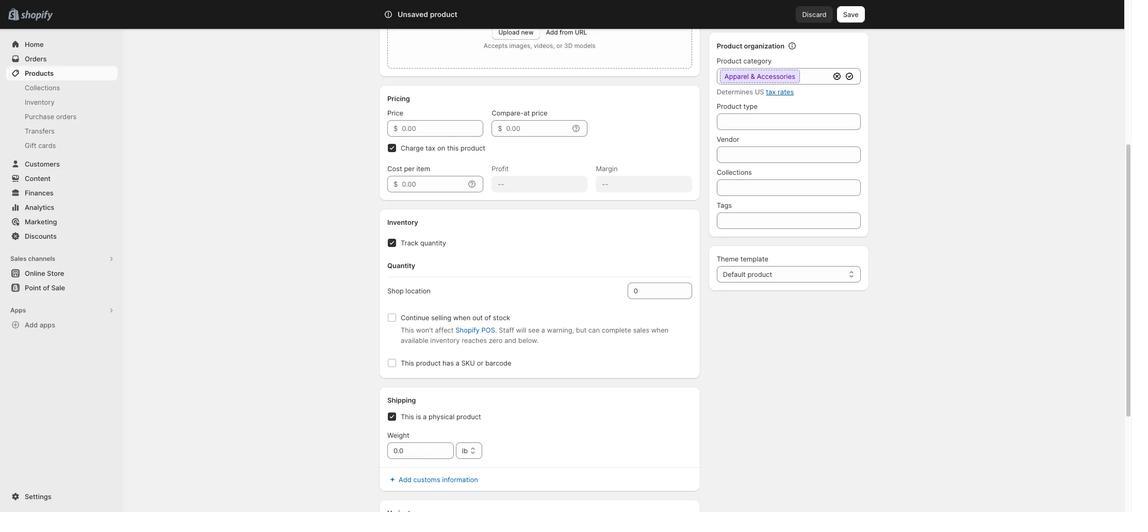 Task type: vqa. For each thing, say whether or not it's contained in the screenshot.
rightmost a
yes



Task type: locate. For each thing, give the bounding box(es) containing it.
add from url
[[546, 28, 587, 36]]

barcode
[[485, 359, 512, 367]]

2 product from the top
[[717, 57, 742, 65]]

analytics link
[[6, 200, 118, 215]]

states
[[803, 2, 823, 10]]

0 vertical spatial when
[[453, 314, 471, 322]]

vendor
[[717, 135, 740, 143]]

1 vertical spatial add
[[25, 321, 38, 329]]

sales channels
[[10, 255, 55, 263]]

Product category text field
[[717, 68, 830, 85]]

or left 3d
[[557, 42, 563, 50]]

shopify
[[456, 326, 480, 334]]

physical
[[429, 413, 455, 421]]

0 vertical spatial a
[[541, 326, 545, 334]]

1 horizontal spatial when
[[651, 326, 669, 334]]

staff
[[499, 326, 514, 334]]

0 vertical spatial and
[[767, 2, 778, 10]]

shop
[[387, 287, 404, 295]]

this won't affect shopify pos
[[401, 326, 495, 334]]

or right 'sku'
[[477, 359, 483, 367]]

and inside . staff will see a warning, but can complete sales when available inventory reaches zero and below.
[[505, 336, 516, 345]]

add customs information
[[399, 476, 478, 484]]

1 vertical spatial product
[[717, 57, 742, 65]]

product down product organization
[[717, 57, 742, 65]]

accepts images, videos, or 3d models
[[484, 42, 596, 50]]

add from url button
[[546, 28, 587, 36]]

0 vertical spatial add
[[546, 28, 558, 36]]

default product
[[723, 270, 772, 279]]

inventory inside inventory link
[[25, 98, 55, 106]]

when up shopify
[[453, 314, 471, 322]]

collections down "vendor" on the top
[[717, 168, 752, 176]]

apps button
[[6, 303, 118, 318]]

save
[[843, 10, 859, 19]]

save button
[[837, 6, 865, 23]]

1 horizontal spatial add
[[399, 476, 412, 484]]

a right is in the bottom of the page
[[423, 413, 427, 421]]

pricing
[[387, 94, 410, 103]]

$ down compare-
[[498, 124, 502, 133]]

1 horizontal spatial a
[[456, 359, 460, 367]]

0 vertical spatial inventory
[[25, 98, 55, 106]]

1 horizontal spatial of
[[485, 314, 491, 322]]

home link
[[6, 37, 118, 52]]

1 vertical spatial and
[[505, 336, 516, 345]]

product for this product has a sku or barcode
[[416, 359, 441, 367]]

marketing link
[[6, 215, 118, 229]]

1 vertical spatial tax
[[426, 144, 436, 152]]

and
[[767, 2, 778, 10], [505, 336, 516, 345]]

below.
[[518, 336, 539, 345]]

$ down cost
[[394, 180, 398, 188]]

shopify pos link
[[456, 326, 495, 334]]

this is a physical product
[[401, 413, 481, 421]]

0 horizontal spatial and
[[505, 336, 516, 345]]

add left from
[[546, 28, 558, 36]]

1 horizontal spatial and
[[767, 2, 778, 10]]

charge tax on this product
[[401, 144, 485, 152]]

0 vertical spatial tax
[[766, 88, 776, 96]]

add customs information button
[[381, 473, 698, 487]]

0 horizontal spatial a
[[423, 413, 427, 421]]

0 horizontal spatial or
[[477, 359, 483, 367]]

1 horizontal spatial or
[[557, 42, 563, 50]]

product for product organization
[[717, 42, 743, 50]]

when right "sales"
[[651, 326, 669, 334]]

customers link
[[6, 157, 118, 171]]

complete
[[602, 326, 631, 334]]

3 product from the top
[[717, 102, 742, 110]]

a right has
[[456, 359, 460, 367]]

can
[[589, 326, 600, 334]]

1 vertical spatial collections
[[717, 168, 752, 176]]

a
[[541, 326, 545, 334], [456, 359, 460, 367], [423, 413, 427, 421]]

cost per item
[[387, 165, 430, 173]]

add left apps in the left bottom of the page
[[25, 321, 38, 329]]

theme
[[717, 255, 739, 263]]

compare-at price
[[492, 109, 548, 117]]

2 vertical spatial this
[[401, 413, 414, 421]]

a inside . staff will see a warning, but can complete sales when available inventory reaches zero and below.
[[541, 326, 545, 334]]

product
[[430, 10, 458, 19], [461, 144, 485, 152], [748, 270, 772, 279], [416, 359, 441, 367], [456, 413, 481, 421]]

1 horizontal spatial tax
[[766, 88, 776, 96]]

1 horizontal spatial inventory
[[387, 218, 418, 226]]

0 horizontal spatial collections
[[25, 84, 60, 92]]

url
[[575, 28, 587, 36]]

on
[[437, 144, 445, 152]]

of right out
[[485, 314, 491, 322]]

$
[[394, 124, 398, 133], [498, 124, 502, 133], [394, 180, 398, 188]]

and down staff
[[505, 336, 516, 345]]

product up the product category
[[717, 42, 743, 50]]

pos
[[482, 326, 495, 334]]

product down "template"
[[748, 270, 772, 279]]

Product type text field
[[717, 113, 861, 130]]

price
[[387, 109, 403, 117]]

organization
[[744, 42, 785, 50]]

reaches
[[462, 336, 487, 345]]

transfers
[[25, 127, 55, 135]]

1 vertical spatial or
[[477, 359, 483, 367]]

this down available
[[401, 359, 414, 367]]

theme template
[[717, 255, 769, 263]]

product
[[717, 42, 743, 50], [717, 57, 742, 65], [717, 102, 742, 110]]

$ down price
[[394, 124, 398, 133]]

information
[[442, 476, 478, 484]]

collections down products
[[25, 84, 60, 92]]

product for default product
[[748, 270, 772, 279]]

1 this from the top
[[401, 326, 414, 334]]

product right physical
[[456, 413, 481, 421]]

a right 'see'
[[541, 326, 545, 334]]

content link
[[6, 171, 118, 186]]

this left is in the bottom of the page
[[401, 413, 414, 421]]

apps
[[40, 321, 55, 329]]

store
[[47, 269, 64, 278]]

0 vertical spatial of
[[43, 284, 50, 292]]

inventory up purchase
[[25, 98, 55, 106]]

sales
[[10, 255, 27, 263]]

purchase
[[25, 112, 54, 121]]

1 vertical spatial a
[[456, 359, 460, 367]]

product right unsaved
[[430, 10, 458, 19]]

inventory up track
[[387, 218, 418, 226]]

tax left on
[[426, 144, 436, 152]]

online store
[[25, 269, 64, 278]]

videos,
[[534, 42, 555, 50]]

0 vertical spatial product
[[717, 42, 743, 50]]

2 this from the top
[[401, 359, 414, 367]]

out
[[472, 314, 483, 322]]

0 horizontal spatial tax
[[426, 144, 436, 152]]

0 vertical spatial collections
[[25, 84, 60, 92]]

product for unsaved product
[[430, 10, 458, 19]]

of left sale at bottom
[[43, 284, 50, 292]]

this for this product has a sku or barcode
[[401, 359, 414, 367]]

2 vertical spatial add
[[399, 476, 412, 484]]

compare-
[[492, 109, 524, 117]]

price
[[532, 109, 548, 117]]

shopify image
[[21, 11, 53, 21]]

0 horizontal spatial inventory
[[25, 98, 55, 106]]

this up available
[[401, 326, 414, 334]]

add for add customs information
[[399, 476, 412, 484]]

2 vertical spatial product
[[717, 102, 742, 110]]

0 horizontal spatial add
[[25, 321, 38, 329]]

None number field
[[628, 283, 677, 299]]

and left "united"
[[767, 2, 778, 10]]

this
[[447, 144, 459, 152]]

apps
[[10, 306, 26, 314]]

warning,
[[547, 326, 574, 334]]

or
[[557, 42, 563, 50], [477, 359, 483, 367]]

2 horizontal spatial add
[[546, 28, 558, 36]]

1 vertical spatial this
[[401, 359, 414, 367]]

add left customs
[[399, 476, 412, 484]]

1 vertical spatial when
[[651, 326, 669, 334]]

product down the determines
[[717, 102, 742, 110]]

when inside . staff will see a warning, but can complete sales when available inventory reaches zero and below.
[[651, 326, 669, 334]]

1 horizontal spatial collections
[[717, 168, 752, 176]]

tax right us
[[766, 88, 776, 96]]

product left has
[[416, 359, 441, 367]]

unsaved
[[398, 10, 428, 19]]

finances link
[[6, 186, 118, 200]]

analytics
[[25, 203, 54, 212]]

1 product from the top
[[717, 42, 743, 50]]

point
[[25, 284, 41, 292]]

Weight text field
[[387, 443, 454, 459]]

0 vertical spatial this
[[401, 326, 414, 334]]

collections
[[25, 84, 60, 92], [717, 168, 752, 176]]

point of sale link
[[6, 281, 118, 295]]

3 this from the top
[[401, 413, 414, 421]]

2 horizontal spatial a
[[541, 326, 545, 334]]

this for this is a physical product
[[401, 413, 414, 421]]

0 horizontal spatial of
[[43, 284, 50, 292]]

tax
[[766, 88, 776, 96], [426, 144, 436, 152]]

Price text field
[[402, 120, 483, 137]]

$ for cost per item
[[394, 180, 398, 188]]

transfers link
[[6, 124, 118, 138]]



Task type: describe. For each thing, give the bounding box(es) containing it.
at
[[524, 109, 530, 117]]

discard button
[[796, 6, 833, 23]]

online
[[25, 269, 45, 278]]

shop location
[[387, 287, 431, 295]]

online store link
[[6, 266, 118, 281]]

.
[[495, 326, 497, 334]]

discounts
[[25, 232, 57, 240]]

us
[[755, 88, 764, 96]]

new
[[521, 28, 534, 36]]

will
[[516, 326, 526, 334]]

unsaved product
[[398, 10, 458, 19]]

product for product category
[[717, 57, 742, 65]]

customs
[[414, 476, 440, 484]]

home
[[25, 40, 44, 48]]

affect
[[435, 326, 454, 334]]

Compare-at price text field
[[506, 120, 569, 137]]

Margin text field
[[596, 176, 692, 192]]

track quantity
[[401, 239, 446, 247]]

gift cards
[[25, 141, 56, 150]]

lb
[[462, 447, 468, 455]]

sales channels button
[[6, 252, 118, 266]]

inventory
[[430, 336, 460, 345]]

zero
[[489, 336, 503, 345]]

purchase orders link
[[6, 109, 118, 124]]

images,
[[509, 42, 532, 50]]

Tags text field
[[717, 213, 861, 229]]

upload
[[499, 28, 520, 36]]

add for add apps
[[25, 321, 38, 329]]

search
[[430, 10, 452, 19]]

discard
[[802, 10, 827, 19]]

orders
[[25, 55, 47, 63]]

weight
[[387, 431, 409, 440]]

upload new
[[499, 28, 534, 36]]

international and united states
[[725, 2, 823, 10]]

profit
[[492, 165, 509, 173]]

products
[[25, 69, 54, 77]]

continue
[[401, 314, 429, 322]]

content
[[25, 174, 51, 183]]

2 vertical spatial a
[[423, 413, 427, 421]]

gift
[[25, 141, 36, 150]]

1 vertical spatial of
[[485, 314, 491, 322]]

is
[[416, 413, 421, 421]]

shipping
[[387, 396, 416, 404]]

this product has a sku or barcode
[[401, 359, 512, 367]]

product for product type
[[717, 102, 742, 110]]

tax rates link
[[766, 88, 794, 96]]

finances
[[25, 189, 54, 197]]

1 vertical spatial inventory
[[387, 218, 418, 226]]

won't
[[416, 326, 433, 334]]

settings link
[[6, 490, 118, 504]]

template
[[741, 255, 769, 263]]

quantity
[[387, 262, 415, 270]]

$ for compare-at price
[[498, 124, 502, 133]]

but
[[576, 326, 587, 334]]

product type
[[717, 102, 758, 110]]

gift cards link
[[6, 138, 118, 153]]

products link
[[6, 66, 118, 80]]

channels
[[28, 255, 55, 263]]

models
[[574, 42, 596, 50]]

united
[[780, 2, 801, 10]]

purchase orders
[[25, 112, 77, 121]]

0 vertical spatial or
[[557, 42, 563, 50]]

this for this won't affect shopify pos
[[401, 326, 414, 334]]

Profit text field
[[492, 176, 588, 192]]

0 horizontal spatial when
[[453, 314, 471, 322]]

orders link
[[6, 52, 118, 66]]

item
[[416, 165, 430, 173]]

product right this
[[461, 144, 485, 152]]

point of sale button
[[0, 281, 124, 295]]

default
[[723, 270, 746, 279]]

add apps button
[[6, 318, 118, 332]]

charge
[[401, 144, 424, 152]]

product organization
[[717, 42, 785, 50]]

determines
[[717, 88, 753, 96]]

international
[[725, 2, 765, 10]]

collections link
[[6, 80, 118, 95]]

of inside 'link'
[[43, 284, 50, 292]]

location
[[406, 287, 431, 295]]

quantity
[[420, 239, 446, 247]]

inventory link
[[6, 95, 118, 109]]

from
[[560, 28, 573, 36]]

category
[[744, 57, 772, 65]]

cost
[[387, 165, 402, 173]]

$ for price
[[394, 124, 398, 133]]

continue selling when out of stock
[[401, 314, 510, 322]]

determines us tax rates
[[717, 88, 794, 96]]

add for add from url
[[546, 28, 558, 36]]

settings
[[25, 493, 51, 501]]

stock
[[493, 314, 510, 322]]

sales
[[633, 326, 650, 334]]

Collections text field
[[717, 180, 861, 196]]

discounts link
[[6, 229, 118, 243]]

margin
[[596, 165, 618, 173]]

Vendor text field
[[717, 147, 861, 163]]

marketing
[[25, 218, 57, 226]]

add apps
[[25, 321, 55, 329]]

Cost per item text field
[[402, 176, 465, 192]]



